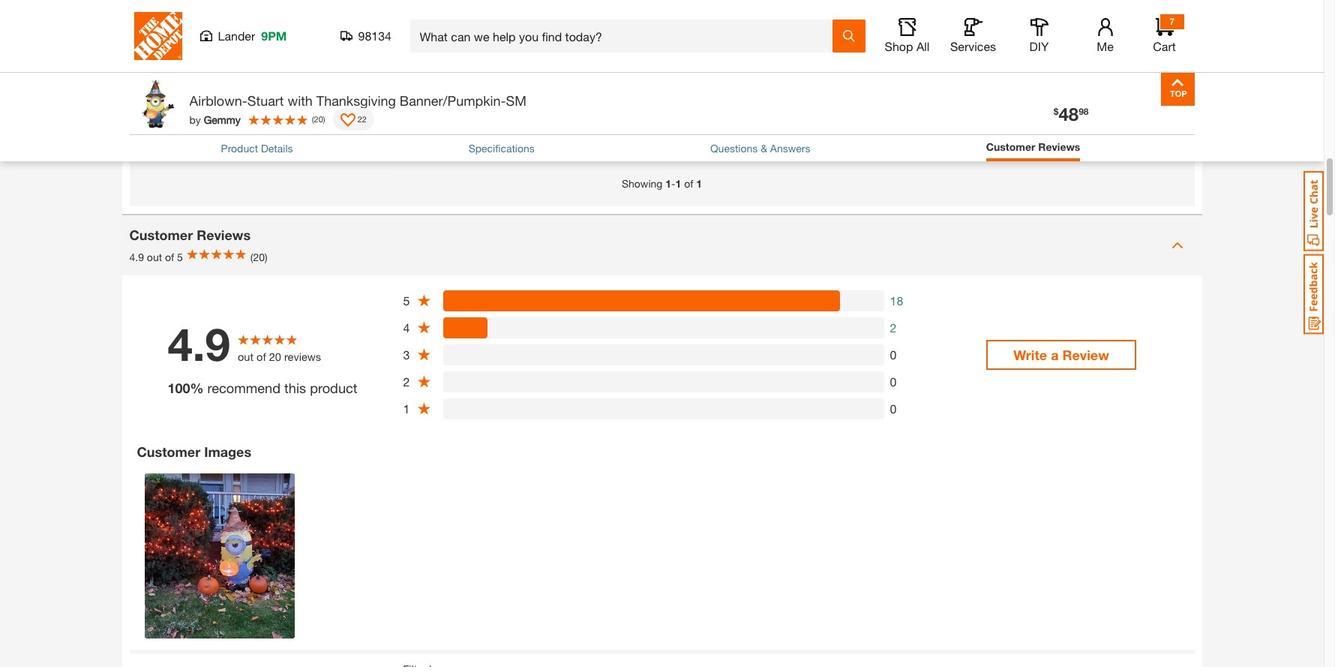 Task type: locate. For each thing, give the bounding box(es) containing it.
5 star icon image from the top
[[417, 401, 432, 416]]

thanksgiving
[[317, 92, 396, 109]]

all
[[917, 39, 930, 53]]

1 horizontal spatial 20
[[314, 114, 323, 124]]

report button
[[1136, 7, 1168, 24]]

1 vertical spatial 5
[[403, 293, 410, 307]]

&
[[761, 142, 768, 154]]

helpful? button up ft
[[156, 1, 205, 24]]

me button
[[1082, 18, 1130, 54]]

48
[[1059, 104, 1079, 125]]

customer
[[987, 140, 1036, 153], [129, 227, 193, 243], [137, 443, 200, 460]]

1 star icon image from the top
[[417, 293, 432, 308]]

3
[[172, 60, 178, 73], [403, 347, 410, 361]]

1 vertical spatial 2
[[403, 374, 410, 388]]

0 horizontal spatial reviews
[[197, 227, 251, 243]]

reviews up (20)
[[197, 227, 251, 243]]

helpful? down rnu button
[[164, 115, 198, 126]]

reviews
[[284, 350, 321, 363]]

out of 20 reviews
[[238, 350, 321, 363]]

1 vertical spatial 3
[[403, 347, 410, 361]]

2 helpful? from the top
[[164, 115, 198, 126]]

2 vertical spatial 0
[[890, 401, 897, 415]]

product details
[[221, 142, 293, 154]]

a:
[[156, 60, 166, 73]]

1 horizontal spatial by
[[189, 113, 201, 126]]

20
[[314, 114, 323, 124], [269, 350, 281, 363]]

a
[[1051, 346, 1059, 363]]

1 horizontal spatial 2
[[890, 320, 897, 334]]

0 vertical spatial by
[[156, 84, 168, 96]]

)
[[323, 114, 325, 124]]

20 left display icon
[[314, 114, 323, 124]]

reviews down 48
[[1039, 140, 1081, 153]]

7
[[1170, 16, 1175, 27]]

1 horizontal spatial 5
[[403, 293, 410, 307]]

1 vertical spatial customer reviews
[[129, 227, 251, 243]]

helpful? button down rnu button
[[156, 110, 205, 132]]

helpful? for second helpful? button from the top
[[164, 115, 198, 126]]

%
[[190, 380, 204, 396]]

product details button
[[221, 140, 293, 156], [221, 140, 293, 156]]

helpful?
[[164, 6, 198, 18], [164, 115, 198, 126]]

0 vertical spatial 20
[[314, 114, 323, 124]]

customer reviews up 4.9 out of 5 at the left top of the page
[[129, 227, 251, 243]]

(
[[312, 114, 314, 124]]

98
[[1079, 106, 1089, 117]]

caret image
[[1172, 239, 1184, 251]]

by
[[156, 84, 168, 96], [189, 113, 201, 126]]

0 vertical spatial 5
[[177, 251, 183, 263]]

shop
[[885, 39, 914, 53]]

2 vertical spatial customer
[[137, 443, 200, 460]]

1 horizontal spatial 4.9
[[168, 317, 230, 371]]

0 horizontal spatial 4.9
[[129, 251, 144, 263]]

0 vertical spatial helpful? button
[[156, 1, 205, 24]]

4
[[403, 320, 410, 334]]

0 horizontal spatial customer reviews
[[129, 227, 251, 243]]

write a review
[[1014, 346, 1110, 363]]

1 vertical spatial reviews
[[197, 227, 251, 243]]

0 vertical spatial helpful?
[[164, 6, 198, 18]]

5
[[177, 251, 183, 263], [403, 293, 410, 307]]

services
[[951, 39, 997, 53]]

1 horizontal spatial 3
[[403, 347, 410, 361]]

out
[[147, 251, 162, 263], [238, 350, 254, 363]]

3 star icon image from the top
[[417, 347, 432, 362]]

helpful? button
[[156, 1, 205, 24], [156, 110, 205, 132]]

4 star icon image from the top
[[417, 374, 432, 389]]

0 vertical spatial 2
[[890, 320, 897, 334]]

1 vertical spatial by
[[189, 113, 201, 126]]

0 horizontal spatial 2
[[403, 374, 410, 388]]

this
[[284, 380, 306, 396]]

0 vertical spatial customer reviews
[[987, 140, 1081, 153]]

by left rnu
[[156, 84, 168, 96]]

0 horizontal spatial by
[[156, 84, 168, 96]]

1 vertical spatial of
[[165, 251, 174, 263]]

product
[[221, 142, 258, 154]]

2021
[[236, 84, 259, 96]]

0 vertical spatial 0
[[890, 347, 897, 361]]

4.9 for 4.9
[[168, 317, 230, 371]]

1 vertical spatial helpful?
[[164, 115, 198, 126]]

diy
[[1030, 39, 1049, 53]]

0 horizontal spatial out
[[147, 251, 162, 263]]

2 0 from the top
[[890, 374, 897, 388]]

1 0 from the top
[[890, 347, 897, 361]]

by left gemmy
[[189, 113, 201, 126]]

2 vertical spatial of
[[257, 350, 266, 363]]

1 vertical spatial 4.9
[[168, 317, 230, 371]]

shop all button
[[884, 18, 932, 54]]

customer reviews button
[[987, 139, 1081, 158], [987, 139, 1081, 155]]

2 horizontal spatial of
[[685, 177, 694, 189]]

helpful? up ft
[[164, 6, 198, 18]]

1
[[666, 177, 672, 189], [676, 177, 682, 189], [697, 177, 702, 189], [403, 401, 410, 415]]

1 vertical spatial helpful? button
[[156, 110, 205, 132]]

0 vertical spatial of
[[685, 177, 694, 189]]

3 0 from the top
[[890, 401, 897, 415]]

0 vertical spatial out
[[147, 251, 162, 263]]

2 helpful? button from the top
[[156, 110, 205, 132]]

banner/pumpkin-
[[400, 92, 506, 109]]

0 vertical spatial 4.9
[[129, 251, 144, 263]]

1 horizontal spatial customer reviews
[[987, 140, 1081, 153]]

top button
[[1161, 72, 1195, 106]]

star icon image
[[417, 293, 432, 308], [417, 320, 432, 335], [417, 347, 432, 362], [417, 374, 432, 389], [417, 401, 432, 416]]

cart
[[1154, 39, 1176, 53]]

customer reviews down '$'
[[987, 140, 1081, 153]]

services button
[[950, 18, 998, 54]]

questions & answers button
[[711, 140, 811, 156], [711, 140, 811, 156]]

0 vertical spatial 3
[[172, 60, 178, 73]]

2
[[890, 320, 897, 334], [403, 374, 410, 388]]

0
[[890, 347, 897, 361], [890, 374, 897, 388], [890, 401, 897, 415]]

answers
[[771, 142, 811, 154]]

98134 button
[[340, 29, 392, 44]]

2 star icon image from the top
[[417, 320, 432, 335]]

0 horizontal spatial 20
[[269, 350, 281, 363]]

2 down 4
[[403, 374, 410, 388]]

images
[[204, 443, 251, 460]]

of
[[685, 177, 694, 189], [165, 251, 174, 263], [257, 350, 266, 363]]

1 helpful? from the top
[[164, 6, 198, 18]]

the home depot logo image
[[134, 12, 182, 60]]

1 horizontal spatial of
[[257, 350, 266, 363]]

reviews
[[1039, 140, 1081, 153], [197, 227, 251, 243]]

customer reviews
[[987, 140, 1081, 153], [129, 227, 251, 243]]

diy button
[[1016, 18, 1064, 54]]

20 left reviews
[[269, 350, 281, 363]]

1 horizontal spatial reviews
[[1039, 140, 1081, 153]]

100 % recommend this product
[[168, 380, 358, 396]]

2 down 18 at the top
[[890, 320, 897, 334]]

1 vertical spatial 0
[[890, 374, 897, 388]]

3 left ft
[[172, 60, 178, 73]]

with
[[288, 92, 313, 109]]

4.9
[[129, 251, 144, 263], [168, 317, 230, 371]]

3 down 4
[[403, 347, 410, 361]]

stuart
[[247, 92, 284, 109]]

1 vertical spatial out
[[238, 350, 254, 363]]

star icon image for 1
[[417, 401, 432, 416]]

specifications button
[[469, 140, 535, 156], [469, 140, 535, 156]]



Task type: vqa. For each thing, say whether or not it's contained in the screenshot.
7 Services button
no



Task type: describe. For each thing, give the bounding box(es) containing it.
showing
[[622, 177, 663, 189]]

rnu
[[172, 84, 192, 96]]

cart 7
[[1154, 16, 1176, 53]]

by for by gemmy
[[189, 113, 201, 126]]

helpful? for second helpful? button from the bottom of the page
[[164, 6, 198, 18]]

22 button
[[333, 108, 374, 131]]

nov
[[202, 84, 221, 96]]

questions & answers
[[711, 142, 811, 154]]

questions
[[711, 142, 758, 154]]

rnu button
[[172, 82, 192, 99]]

shop all
[[885, 39, 930, 53]]

by for by rnu | nov 3, 2021
[[156, 84, 168, 96]]

write a review button
[[987, 340, 1137, 370]]

0 for 1
[[890, 401, 897, 415]]

0 vertical spatial customer
[[987, 140, 1036, 153]]

What can we help you find today? search field
[[420, 20, 832, 52]]

a: 3 ft
[[156, 60, 187, 73]]

by rnu | nov 3, 2021
[[156, 84, 259, 96]]

showing 1 - 1 of 1
[[622, 177, 702, 189]]

100
[[168, 380, 190, 396]]

-
[[672, 177, 676, 189]]

details
[[261, 142, 293, 154]]

3,
[[224, 84, 233, 96]]

product image image
[[133, 80, 182, 128]]

recommend
[[208, 380, 281, 396]]

1 helpful? button from the top
[[156, 1, 205, 24]]

0 for 2
[[890, 374, 897, 388]]

4.9 for 4.9 out of 5
[[129, 251, 144, 263]]

0 horizontal spatial 3
[[172, 60, 178, 73]]

$ 48 98
[[1054, 104, 1089, 125]]

star icon image for 2
[[417, 374, 432, 389]]

1 vertical spatial customer
[[129, 227, 193, 243]]

customer images
[[137, 443, 251, 460]]

(20)
[[251, 251, 268, 263]]

feedback link image
[[1304, 254, 1324, 335]]

18
[[890, 293, 904, 307]]

0 horizontal spatial of
[[165, 251, 174, 263]]

0 for 3
[[890, 347, 897, 361]]

review
[[1063, 346, 1110, 363]]

lander
[[218, 29, 255, 43]]

98134
[[358, 29, 392, 43]]

star icon image for 3
[[417, 347, 432, 362]]

live chat image
[[1304, 171, 1324, 251]]

me
[[1097, 39, 1114, 53]]

9pm
[[261, 29, 287, 43]]

1 vertical spatial 20
[[269, 350, 281, 363]]

( 20 )
[[312, 114, 325, 124]]

|
[[196, 84, 198, 96]]

airblown-stuart with thanksgiving banner/pumpkin-sm
[[189, 92, 527, 109]]

ft
[[181, 60, 187, 73]]

star icon image for 5
[[417, 293, 432, 308]]

display image
[[340, 113, 355, 128]]

report
[[1136, 9, 1168, 21]]

4.9 out of 5
[[129, 251, 183, 263]]

specifications
[[469, 142, 535, 154]]

gemmy
[[204, 113, 241, 126]]

22
[[358, 114, 367, 124]]

by gemmy
[[189, 113, 241, 126]]

1 horizontal spatial out
[[238, 350, 254, 363]]

product
[[310, 380, 358, 396]]

$
[[1054, 106, 1059, 117]]

0 horizontal spatial 5
[[177, 251, 183, 263]]

write
[[1014, 346, 1048, 363]]

star icon image for 4
[[417, 320, 432, 335]]

lander 9pm
[[218, 29, 287, 43]]

airblown-
[[189, 92, 247, 109]]

sm
[[506, 92, 527, 109]]

0 vertical spatial reviews
[[1039, 140, 1081, 153]]



